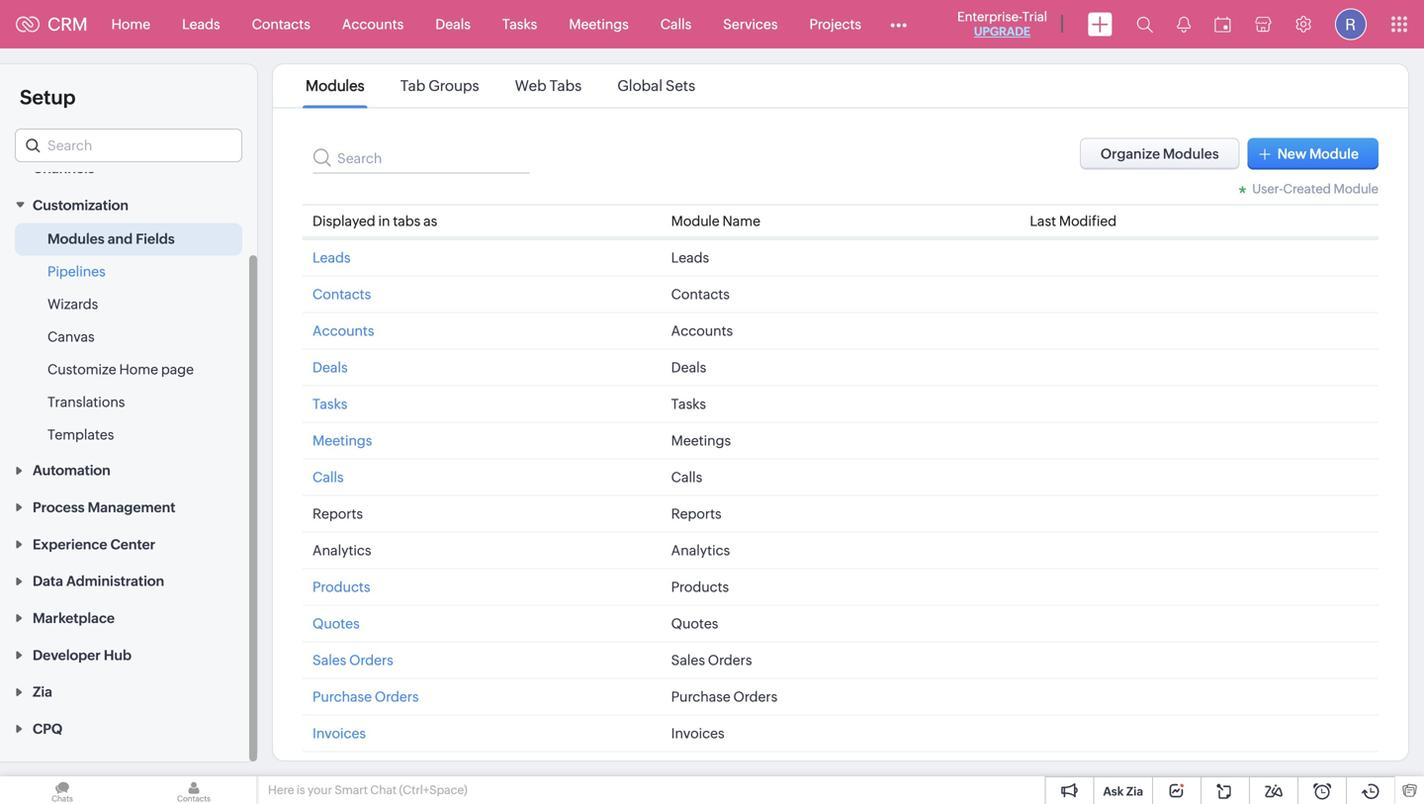 Task type: locate. For each thing, give the bounding box(es) containing it.
meetings link
[[553, 0, 645, 48], [313, 433, 372, 449]]

0 horizontal spatial quotes
[[313, 616, 360, 632]]

contacts up modules link
[[252, 16, 310, 32]]

templates
[[47, 427, 114, 443]]

zia
[[33, 684, 52, 700], [1127, 785, 1144, 798]]

modules left tab
[[306, 77, 365, 94]]

1 horizontal spatial tasks
[[502, 16, 537, 32]]

None button
[[1080, 138, 1240, 170]]

module right new
[[1310, 146, 1359, 162]]

1 horizontal spatial sales
[[671, 652, 705, 668]]

data administration button
[[0, 562, 257, 599]]

logo image
[[16, 16, 40, 32]]

and
[[108, 231, 133, 247]]

module
[[1310, 146, 1359, 162], [1334, 182, 1379, 196], [671, 213, 720, 229]]

2 reports from the left
[[671, 506, 722, 522]]

leads right home link
[[182, 16, 220, 32]]

wizards link
[[47, 294, 98, 314]]

1 horizontal spatial purchase
[[671, 689, 731, 705]]

1 horizontal spatial invoices
[[671, 726, 725, 741]]

accounts link
[[326, 0, 420, 48], [313, 323, 374, 339]]

search image
[[1137, 16, 1153, 33]]

2 horizontal spatial contacts
[[671, 286, 730, 302]]

0 horizontal spatial analytics
[[313, 543, 372, 558]]

contacts link up modules link
[[236, 0, 326, 48]]

0 horizontal spatial zia
[[33, 684, 52, 700]]

cpq
[[33, 721, 62, 737]]

1 horizontal spatial purchase orders
[[671, 689, 778, 705]]

modified
[[1059, 213, 1117, 229]]

search text field up customization dropdown button
[[16, 130, 241, 161]]

process management button
[[0, 488, 257, 525]]

quotes
[[313, 616, 360, 632], [671, 616, 719, 632]]

1 horizontal spatial leads link
[[313, 250, 351, 266]]

0 horizontal spatial leads
[[182, 16, 220, 32]]

2 analytics from the left
[[671, 543, 730, 558]]

analytics
[[313, 543, 372, 558], [671, 543, 730, 558]]

new
[[1278, 146, 1307, 162]]

modules for modules and fields
[[47, 231, 105, 247]]

contacts down module name
[[671, 286, 730, 302]]

1 horizontal spatial zia
[[1127, 785, 1144, 798]]

home left page on the top left of page
[[119, 361, 158, 377]]

upgrade
[[974, 25, 1031, 38]]

contacts image
[[132, 777, 256, 804]]

1 horizontal spatial meetings
[[569, 16, 629, 32]]

2 sales orders from the left
[[671, 652, 752, 668]]

sales
[[313, 652, 347, 668], [671, 652, 705, 668]]

0 horizontal spatial meetings link
[[313, 433, 372, 449]]

crm link
[[16, 14, 88, 34]]

profile element
[[1324, 0, 1379, 48]]

2 horizontal spatial leads
[[671, 250, 709, 266]]

accounts
[[342, 16, 404, 32], [313, 323, 374, 339], [671, 323, 733, 339]]

meetings
[[569, 16, 629, 32], [313, 433, 372, 449], [671, 433, 731, 449]]

modules
[[306, 77, 365, 94], [47, 231, 105, 247]]

user-
[[1253, 182, 1283, 196]]

1 horizontal spatial quotes
[[671, 616, 719, 632]]

1 horizontal spatial reports
[[671, 506, 722, 522]]

0 vertical spatial zia
[[33, 684, 52, 700]]

experience center button
[[0, 525, 257, 562]]

tabs
[[393, 213, 421, 229]]

1 horizontal spatial deals link
[[420, 0, 487, 48]]

sets
[[666, 77, 696, 94]]

search text field up as
[[313, 138, 530, 174]]

*
[[1238, 183, 1248, 206]]

1 sales orders from the left
[[313, 652, 393, 668]]

0 horizontal spatial leads link
[[166, 0, 236, 48]]

1 purchase from the left
[[313, 689, 372, 705]]

None field
[[15, 129, 242, 162]]

1 horizontal spatial analytics
[[671, 543, 730, 558]]

0 horizontal spatial deals link
[[313, 360, 348, 375]]

1 vertical spatial calls link
[[313, 469, 344, 485]]

channels button
[[0, 149, 257, 186]]

0 horizontal spatial contacts
[[252, 16, 310, 32]]

cpq button
[[0, 710, 257, 747]]

invoices
[[313, 726, 366, 741], [671, 726, 725, 741]]

0 horizontal spatial reports
[[313, 506, 363, 522]]

2 purchase from the left
[[671, 689, 731, 705]]

1 analytics from the left
[[313, 543, 372, 558]]

0 horizontal spatial modules
[[47, 231, 105, 247]]

signals image
[[1177, 16, 1191, 33]]

zia right ask on the bottom of the page
[[1127, 785, 1144, 798]]

1 horizontal spatial products
[[671, 579, 729, 595]]

services link
[[708, 0, 794, 48]]

canvas
[[47, 329, 95, 345]]

1 horizontal spatial search text field
[[313, 138, 530, 174]]

as
[[424, 213, 437, 229]]

1 vertical spatial leads link
[[313, 250, 351, 266]]

experience
[[33, 537, 107, 552]]

modules inside customization region
[[47, 231, 105, 247]]

0 vertical spatial home
[[111, 16, 150, 32]]

smart
[[335, 783, 368, 797]]

1 vertical spatial module
[[1334, 182, 1379, 196]]

home right the crm
[[111, 16, 150, 32]]

1 vertical spatial zia
[[1127, 785, 1144, 798]]

sales orders
[[313, 652, 393, 668], [671, 652, 752, 668]]

0 horizontal spatial products
[[313, 579, 370, 595]]

1 vertical spatial accounts link
[[313, 323, 374, 339]]

1 horizontal spatial tasks link
[[487, 0, 553, 48]]

0 vertical spatial deals link
[[420, 0, 487, 48]]

profile image
[[1335, 8, 1367, 40]]

Other Modules field
[[877, 8, 920, 40]]

0 horizontal spatial purchase orders
[[313, 689, 419, 705]]

chats image
[[0, 777, 125, 804]]

leads down displayed on the left of the page
[[313, 250, 351, 266]]

0 horizontal spatial sales
[[313, 652, 347, 668]]

0 horizontal spatial tasks link
[[313, 396, 348, 412]]

0 horizontal spatial purchase
[[313, 689, 372, 705]]

deals link
[[420, 0, 487, 48], [313, 360, 348, 375]]

1 horizontal spatial leads
[[313, 250, 351, 266]]

orders
[[349, 652, 393, 668], [708, 652, 752, 668], [375, 689, 419, 705], [734, 689, 778, 705]]

modules up pipelines
[[47, 231, 105, 247]]

your
[[308, 783, 332, 797]]

1 vertical spatial modules
[[47, 231, 105, 247]]

last modified
[[1030, 213, 1117, 229]]

tasks
[[502, 16, 537, 32], [313, 396, 348, 412], [671, 396, 706, 412]]

* user-created module
[[1238, 182, 1379, 206]]

0 vertical spatial meetings link
[[553, 0, 645, 48]]

2 quotes from the left
[[671, 616, 719, 632]]

leads down module name
[[671, 250, 709, 266]]

1 horizontal spatial calls link
[[645, 0, 708, 48]]

web
[[515, 77, 547, 94]]

deals
[[436, 16, 471, 32], [313, 360, 348, 375], [671, 360, 707, 375]]

developer hub
[[33, 647, 132, 663]]

displayed in tabs as
[[313, 213, 437, 229]]

invoices link
[[313, 726, 366, 741]]

1 horizontal spatial modules
[[306, 77, 365, 94]]

Search text field
[[16, 130, 241, 161], [313, 138, 530, 174]]

module left name
[[671, 213, 720, 229]]

templates link
[[47, 425, 114, 445]]

1 vertical spatial deals link
[[313, 360, 348, 375]]

contacts link down displayed on the left of the page
[[313, 286, 371, 302]]

crm
[[47, 14, 88, 34]]

contacts down displayed on the left of the page
[[313, 286, 371, 302]]

tabs
[[550, 77, 582, 94]]

zia up cpq
[[33, 684, 52, 700]]

1 vertical spatial home
[[119, 361, 158, 377]]

module right created
[[1334, 182, 1379, 196]]

purchase orders
[[313, 689, 419, 705], [671, 689, 778, 705]]

0 vertical spatial module
[[1310, 146, 1359, 162]]

home
[[111, 16, 150, 32], [119, 361, 158, 377]]

products
[[313, 579, 370, 595], [671, 579, 729, 595]]

meetings inside meetings link
[[569, 16, 629, 32]]

list
[[288, 64, 713, 107]]

marketplace button
[[0, 599, 257, 636]]

hub
[[104, 647, 132, 663]]

developer hub button
[[0, 636, 257, 673]]

quotes link
[[313, 616, 360, 632]]

0 vertical spatial modules
[[306, 77, 365, 94]]

0 horizontal spatial sales orders
[[313, 652, 393, 668]]

purchase
[[313, 689, 372, 705], [671, 689, 731, 705]]

translations
[[47, 394, 125, 410]]

0 horizontal spatial invoices
[[313, 726, 366, 741]]

1 quotes from the left
[[313, 616, 360, 632]]

leads
[[182, 16, 220, 32], [313, 250, 351, 266], [671, 250, 709, 266]]

2 sales from the left
[[671, 652, 705, 668]]

0 horizontal spatial tasks
[[313, 396, 348, 412]]

projects
[[810, 16, 862, 32]]

2 vertical spatial module
[[671, 213, 720, 229]]

search element
[[1125, 0, 1165, 48]]

leads link
[[166, 0, 236, 48], [313, 250, 351, 266]]

contacts link
[[236, 0, 326, 48], [313, 286, 371, 302]]

1 horizontal spatial sales orders
[[671, 652, 752, 668]]

1 purchase orders from the left
[[313, 689, 419, 705]]

chat
[[370, 783, 397, 797]]

automation button
[[0, 451, 257, 488]]

calls link
[[645, 0, 708, 48], [313, 469, 344, 485]]



Task type: vqa. For each thing, say whether or not it's contained in the screenshot.


Task type: describe. For each thing, give the bounding box(es) containing it.
projects link
[[794, 0, 877, 48]]

enterprise-
[[958, 9, 1022, 24]]

modules link
[[303, 77, 368, 94]]

setup
[[20, 86, 76, 109]]

0 vertical spatial contacts link
[[236, 0, 326, 48]]

1 reports from the left
[[313, 506, 363, 522]]

1 invoices from the left
[[313, 726, 366, 741]]

module inside button
[[1310, 146, 1359, 162]]

marketplace
[[33, 610, 115, 626]]

1 vertical spatial contacts link
[[313, 286, 371, 302]]

1 sales from the left
[[313, 652, 347, 668]]

administration
[[66, 573, 164, 589]]

module inside the * user-created module
[[1334, 182, 1379, 196]]

customize home page
[[47, 361, 194, 377]]

last
[[1030, 213, 1057, 229]]

web tabs
[[515, 77, 582, 94]]

1 products from the left
[[313, 579, 370, 595]]

2 products from the left
[[671, 579, 729, 595]]

customize home page link
[[47, 359, 194, 379]]

developer
[[33, 647, 101, 663]]

0 horizontal spatial meetings
[[313, 433, 372, 449]]

data
[[33, 573, 63, 589]]

name
[[723, 213, 761, 229]]

1 horizontal spatial contacts
[[313, 286, 371, 302]]

customize
[[47, 361, 116, 377]]

modules and fields link
[[47, 229, 175, 249]]

global sets link
[[615, 77, 699, 94]]

services
[[723, 16, 778, 32]]

2 horizontal spatial deals
[[671, 360, 707, 375]]

pipelines link
[[47, 262, 106, 281]]

trial
[[1022, 9, 1048, 24]]

create menu image
[[1088, 12, 1113, 36]]

1 vertical spatial meetings link
[[313, 433, 372, 449]]

0 horizontal spatial calls link
[[313, 469, 344, 485]]

tab groups
[[400, 77, 479, 94]]

ask
[[1103, 785, 1124, 798]]

global
[[618, 77, 663, 94]]

list containing modules
[[288, 64, 713, 107]]

displayed
[[313, 213, 376, 229]]

modules and fields
[[47, 231, 175, 247]]

experience center
[[33, 537, 156, 552]]

create menu element
[[1076, 0, 1125, 48]]

2 purchase orders from the left
[[671, 689, 778, 705]]

1 vertical spatial tasks link
[[313, 396, 348, 412]]

process management
[[33, 500, 175, 515]]

0 horizontal spatial search text field
[[16, 130, 241, 161]]

channels
[[33, 160, 95, 176]]

calendar image
[[1215, 16, 1232, 32]]

new module button
[[1248, 138, 1379, 170]]

tab groups link
[[397, 77, 482, 94]]

home link
[[96, 0, 166, 48]]

here
[[268, 783, 294, 797]]

wizards
[[47, 296, 98, 312]]

products link
[[313, 579, 370, 595]]

here is your smart chat (ctrl+space)
[[268, 783, 468, 797]]

0 vertical spatial accounts link
[[326, 0, 420, 48]]

process
[[33, 500, 85, 515]]

global sets
[[618, 77, 696, 94]]

is
[[297, 783, 305, 797]]

modules for modules
[[306, 77, 365, 94]]

created
[[1283, 182, 1331, 196]]

translations link
[[47, 392, 125, 412]]

2 horizontal spatial tasks
[[671, 396, 706, 412]]

0 vertical spatial calls link
[[645, 0, 708, 48]]

web tabs link
[[512, 77, 585, 94]]

home inside customization region
[[119, 361, 158, 377]]

ask zia
[[1103, 785, 1144, 798]]

1 horizontal spatial meetings link
[[553, 0, 645, 48]]

canvas link
[[47, 327, 95, 347]]

signals element
[[1165, 0, 1203, 48]]

data administration
[[33, 573, 164, 589]]

fields
[[136, 231, 175, 247]]

0 vertical spatial leads link
[[166, 0, 236, 48]]

customization
[[33, 197, 129, 213]]

new module
[[1278, 146, 1359, 162]]

sales orders link
[[313, 652, 393, 668]]

center
[[110, 537, 156, 552]]

customization button
[[0, 186, 257, 223]]

groups
[[429, 77, 479, 94]]

page
[[161, 361, 194, 377]]

enterprise-trial upgrade
[[958, 9, 1048, 38]]

zia button
[[0, 673, 257, 710]]

0 vertical spatial tasks link
[[487, 0, 553, 48]]

module name
[[671, 213, 761, 229]]

(ctrl+space)
[[399, 783, 468, 797]]

zia inside dropdown button
[[33, 684, 52, 700]]

1 horizontal spatial deals
[[436, 16, 471, 32]]

purchase orders link
[[313, 689, 419, 705]]

automation
[[33, 463, 111, 478]]

customization region
[[0, 223, 257, 451]]

in
[[378, 213, 390, 229]]

pipelines
[[47, 263, 106, 279]]

2 horizontal spatial meetings
[[671, 433, 731, 449]]

2 invoices from the left
[[671, 726, 725, 741]]

tab
[[400, 77, 426, 94]]

management
[[88, 500, 175, 515]]

0 horizontal spatial deals
[[313, 360, 348, 375]]



